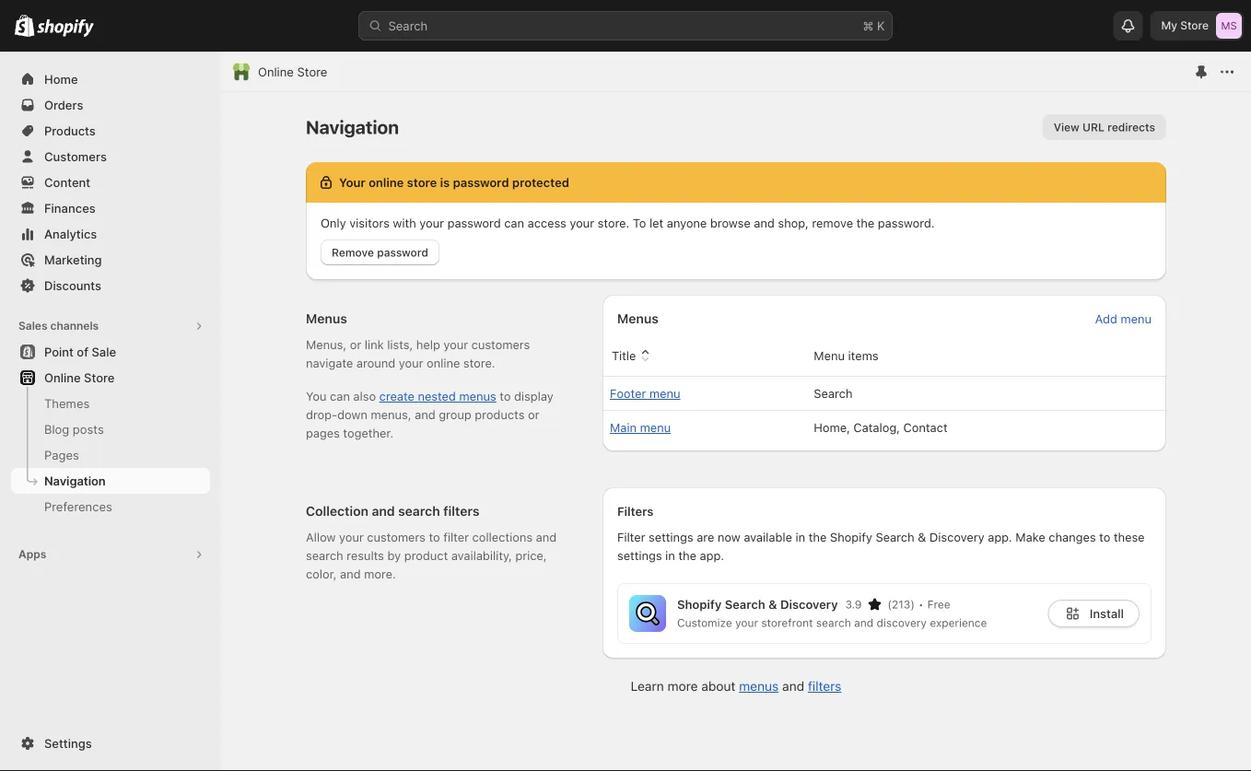 Task type: describe. For each thing, give the bounding box(es) containing it.
products
[[44, 123, 96, 138]]

home link
[[11, 66, 210, 92]]

2 vertical spatial store
[[84, 370, 115, 385]]

0 horizontal spatial online
[[44, 370, 81, 385]]

content
[[44, 175, 90, 189]]

my store
[[1161, 19, 1209, 32]]

orders
[[44, 98, 83, 112]]

point of sale link
[[11, 339, 210, 365]]

0 vertical spatial online store
[[258, 64, 327, 79]]

preferences
[[44, 499, 112, 514]]

navigation
[[44, 474, 106, 488]]

⌘ k
[[863, 18, 885, 33]]

sales channels button
[[11, 313, 210, 339]]

⌘
[[863, 18, 874, 33]]

themes
[[44, 396, 90, 410]]

marketing link
[[11, 247, 210, 273]]

preferences link
[[11, 494, 210, 520]]

1 vertical spatial online store
[[44, 370, 115, 385]]

1 horizontal spatial store
[[297, 64, 327, 79]]

1 horizontal spatial online store link
[[258, 63, 327, 81]]

pages link
[[11, 442, 210, 468]]

discounts
[[44, 278, 101, 293]]

point of sale button
[[0, 339, 221, 365]]

0 horizontal spatial shopify image
[[15, 14, 34, 37]]

sales channels
[[18, 319, 99, 333]]

search
[[388, 18, 428, 33]]

posts
[[73, 422, 104, 436]]

0 horizontal spatial online store link
[[11, 365, 210, 391]]

blog
[[44, 422, 69, 436]]

home
[[44, 72, 78, 86]]

customers
[[44, 149, 107, 164]]

content link
[[11, 170, 210, 195]]

settings
[[44, 736, 92, 750]]



Task type: locate. For each thing, give the bounding box(es) containing it.
sale
[[92, 345, 116, 359]]

my store image
[[1216, 13, 1242, 39]]

settings link
[[11, 731, 210, 756]]

1 vertical spatial store
[[297, 64, 327, 79]]

0 vertical spatial store
[[1180, 19, 1209, 32]]

channels
[[50, 319, 99, 333]]

finances
[[44, 201, 96, 215]]

shopify image
[[15, 14, 34, 37], [37, 19, 94, 37]]

store right online store image
[[297, 64, 327, 79]]

1 horizontal spatial online
[[258, 64, 294, 79]]

store
[[1180, 19, 1209, 32], [297, 64, 327, 79], [84, 370, 115, 385]]

online store link
[[258, 63, 327, 81], [11, 365, 210, 391]]

online
[[258, 64, 294, 79], [44, 370, 81, 385]]

0 vertical spatial online store link
[[258, 63, 327, 81]]

0 horizontal spatial online store
[[44, 370, 115, 385]]

1 horizontal spatial shopify image
[[37, 19, 94, 37]]

0 vertical spatial online
[[258, 64, 294, 79]]

my
[[1161, 19, 1177, 32]]

orders link
[[11, 92, 210, 118]]

analytics link
[[11, 221, 210, 247]]

finances link
[[11, 195, 210, 221]]

navigation link
[[11, 468, 210, 494]]

online store
[[258, 64, 327, 79], [44, 370, 115, 385]]

1 vertical spatial online store link
[[11, 365, 210, 391]]

online down point
[[44, 370, 81, 385]]

of
[[77, 345, 88, 359]]

pages
[[44, 448, 79, 462]]

online store down point of sale
[[44, 370, 115, 385]]

customers link
[[11, 144, 210, 170]]

online right online store image
[[258, 64, 294, 79]]

1 horizontal spatial online store
[[258, 64, 327, 79]]

products link
[[11, 118, 210, 144]]

1 vertical spatial online
[[44, 370, 81, 385]]

apps button
[[11, 542, 210, 568]]

point
[[44, 345, 74, 359]]

marketing
[[44, 252, 102, 267]]

analytics
[[44, 227, 97, 241]]

online store link right online store image
[[258, 63, 327, 81]]

sales
[[18, 319, 47, 333]]

themes link
[[11, 391, 210, 416]]

store right my on the right of page
[[1180, 19, 1209, 32]]

k
[[877, 18, 885, 33]]

online store right online store image
[[258, 64, 327, 79]]

discounts link
[[11, 273, 210, 299]]

blog posts link
[[11, 416, 210, 442]]

online store image
[[232, 63, 251, 81]]

apps
[[18, 548, 46, 561]]

2 horizontal spatial store
[[1180, 19, 1209, 32]]

online store link down "sale"
[[11, 365, 210, 391]]

point of sale
[[44, 345, 116, 359]]

blog posts
[[44, 422, 104, 436]]

0 horizontal spatial store
[[84, 370, 115, 385]]

store down "sale"
[[84, 370, 115, 385]]



Task type: vqa. For each thing, say whether or not it's contained in the screenshot.
text field
no



